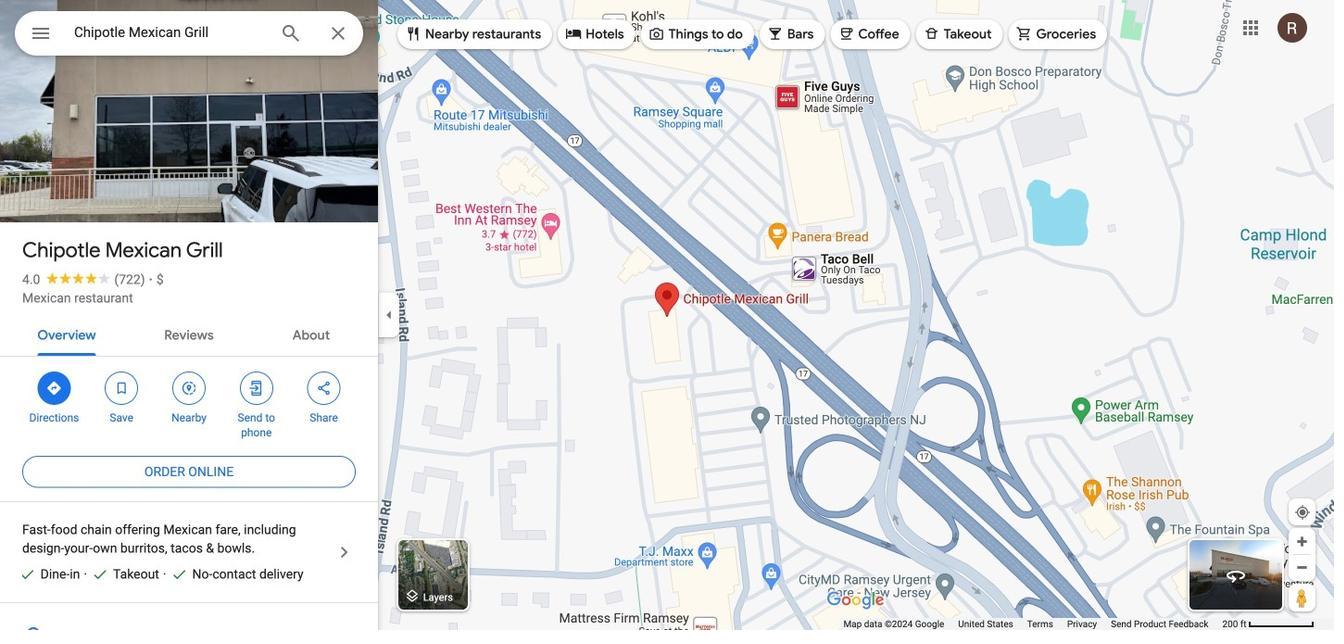 Task type: locate. For each thing, give the bounding box(es) containing it.
none search field inside google maps 'element'
[[15, 11, 363, 61]]

zoom out image
[[1295, 561, 1309, 575]]

zoom in image
[[1295, 535, 1309, 549]]

photo of chipotle mexican grill image
[[0, 0, 378, 363]]

None field
[[74, 21, 265, 44]]

serves dine-in group
[[11, 565, 80, 584]]

tab list
[[0, 311, 378, 356]]

google account: ritika waknis  
(ritika.waknis@adept.ai) image
[[1278, 13, 1308, 43]]

from your device image
[[1295, 504, 1311, 521]]

None search field
[[15, 11, 363, 61]]

chipotle mexican grill main content
[[0, 0, 378, 630]]

price: inexpensive element
[[156, 272, 164, 287]]

4.0 stars image
[[40, 272, 114, 284]]

none field inside search box
[[74, 21, 265, 44]]

google maps element
[[0, 0, 1334, 630]]



Task type: describe. For each thing, give the bounding box(es) containing it.
show street view coverage image
[[1289, 584, 1316, 612]]

collapse side panel image
[[379, 305, 399, 325]]

722 reviews element
[[114, 272, 145, 287]]

has no-contact delivery group
[[163, 565, 304, 584]]

offers takeout group
[[84, 565, 159, 584]]

tab list inside google maps 'element'
[[0, 311, 378, 356]]

street view image
[[1225, 564, 1247, 587]]

actions for chipotle mexican grill region
[[0, 357, 378, 449]]



Task type: vqa. For each thing, say whether or not it's contained in the screenshot.
Serves dine-in 'group'
yes



